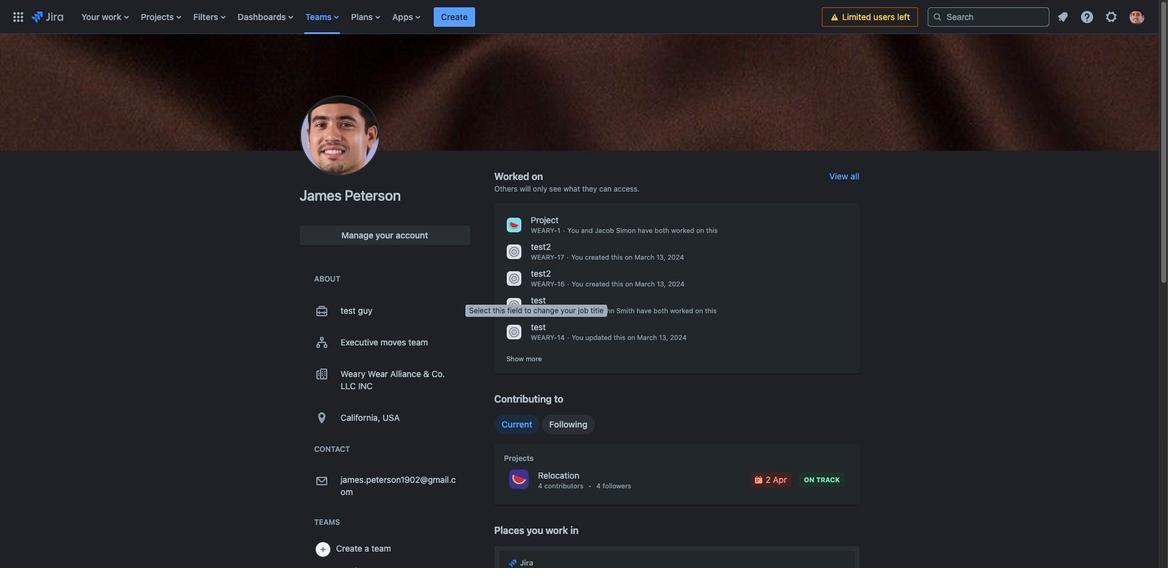 Task type: describe. For each thing, give the bounding box(es) containing it.
your profile and settings image
[[1130, 9, 1145, 24]]

help image
[[1080, 9, 1095, 24]]

profile image actions image
[[333, 128, 347, 143]]

1 horizontal spatial list
[[1052, 6, 1152, 28]]

settings image
[[1105, 9, 1119, 24]]

0 horizontal spatial list
[[75, 0, 823, 34]]



Task type: vqa. For each thing, say whether or not it's contained in the screenshot.
tooltip
yes



Task type: locate. For each thing, give the bounding box(es) containing it.
list
[[75, 0, 823, 34], [1052, 6, 1152, 28]]

search image
[[933, 12, 943, 22]]

list item
[[434, 0, 475, 34]]

Search field
[[928, 7, 1050, 26]]

tooltip
[[466, 305, 608, 317]]

primary element
[[7, 0, 823, 34]]

jira image
[[32, 9, 63, 24], [32, 9, 63, 24], [508, 559, 518, 568], [508, 559, 518, 568]]

notifications image
[[1056, 9, 1071, 24]]

appswitcher icon image
[[11, 9, 26, 24]]

None search field
[[928, 7, 1050, 26]]

group
[[495, 415, 595, 434]]

banner
[[0, 0, 1160, 34]]



